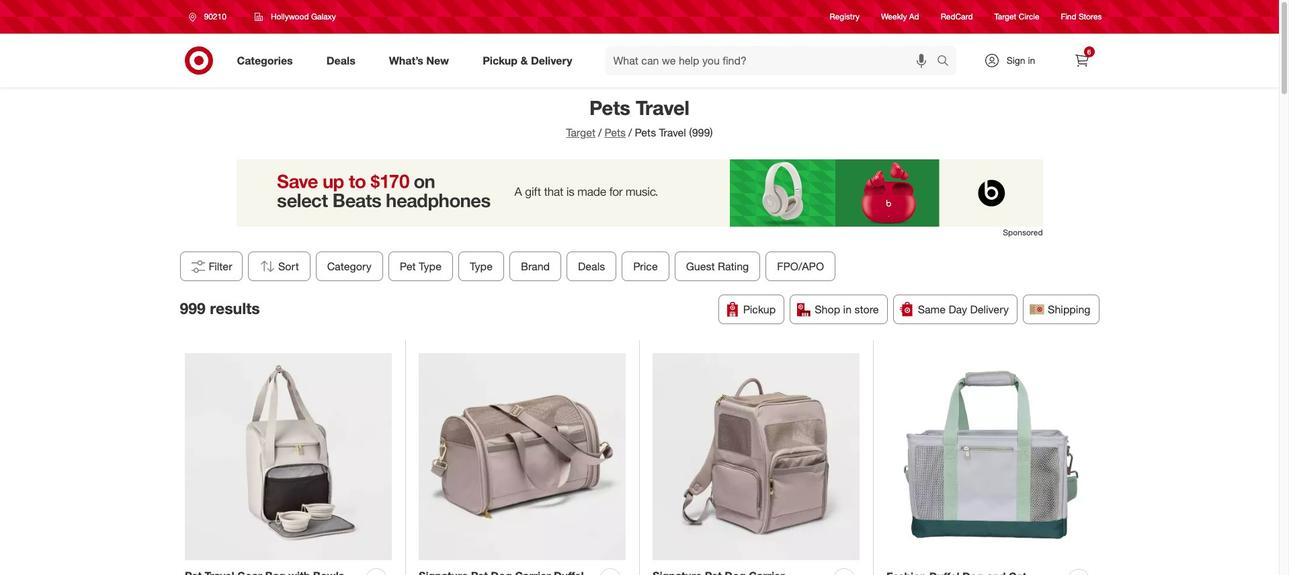 Task type: locate. For each thing, give the bounding box(es) containing it.
deals left price
[[578, 260, 605, 273]]

pickup left & at the top left
[[483, 54, 518, 67]]

type button
[[458, 252, 504, 281]]

delivery right 'day'
[[971, 303, 1010, 316]]

shipping
[[1049, 303, 1091, 316]]

delivery
[[531, 54, 573, 67], [971, 303, 1010, 316]]

what's new
[[389, 54, 449, 67]]

same
[[918, 303, 946, 316]]

in right sign
[[1029, 54, 1036, 66]]

target link
[[566, 126, 596, 139]]

What can we help you find? suggestions appear below search field
[[606, 46, 941, 75]]

fpo/apo button
[[766, 252, 836, 281]]

/ left pets link
[[599, 126, 602, 139]]

delivery inside button
[[971, 303, 1010, 316]]

signature pet dog carrier duffel bag - open story™ image
[[419, 353, 626, 561], [419, 353, 626, 561]]

type left brand button
[[470, 260, 493, 273]]

pickup & delivery link
[[472, 46, 590, 75]]

deals down galaxy
[[327, 54, 356, 67]]

90210
[[204, 11, 227, 22]]

pets right pets link
[[635, 126, 656, 139]]

0 horizontal spatial pickup
[[483, 54, 518, 67]]

shop in store
[[815, 303, 879, 316]]

1 vertical spatial deals
[[578, 260, 605, 273]]

find
[[1062, 12, 1077, 22]]

redcard link
[[941, 11, 974, 23]]

filter
[[209, 260, 232, 273]]

target left pets link
[[566, 126, 596, 139]]

1 horizontal spatial in
[[1029, 54, 1036, 66]]

categories
[[237, 54, 293, 67]]

0 vertical spatial in
[[1029, 54, 1036, 66]]

1 vertical spatial in
[[844, 303, 852, 316]]

0 vertical spatial deals
[[327, 54, 356, 67]]

price button
[[622, 252, 669, 281]]

find stores link
[[1062, 11, 1103, 23]]

search button
[[931, 46, 963, 78]]

pickup inside pickup & delivery link
[[483, 54, 518, 67]]

results
[[210, 298, 260, 317]]

1 horizontal spatial deals
[[578, 260, 605, 273]]

/ right pets link
[[629, 126, 632, 139]]

0 vertical spatial pickup
[[483, 54, 518, 67]]

pets link
[[605, 126, 626, 139]]

target circle link
[[995, 11, 1040, 23]]

deals
[[327, 54, 356, 67], [578, 260, 605, 273]]

hollywood galaxy button
[[246, 5, 345, 29]]

pickup & delivery
[[483, 54, 573, 67]]

pickup down rating
[[744, 303, 776, 316]]

0 horizontal spatial deals
[[327, 54, 356, 67]]

6
[[1088, 48, 1092, 56]]

0 vertical spatial delivery
[[531, 54, 573, 67]]

category
[[327, 260, 372, 273]]

0 vertical spatial target
[[995, 12, 1017, 22]]

fashion duffel dog and cat carrier - boots & barkley™ image
[[887, 353, 1095, 561], [887, 353, 1095, 561]]

pet
[[400, 260, 416, 273]]

target
[[995, 12, 1017, 22], [566, 126, 596, 139]]

weekly
[[882, 12, 908, 22]]

sort button
[[248, 252, 310, 281]]

same day delivery
[[918, 303, 1010, 316]]

&
[[521, 54, 528, 67]]

pickup for pickup
[[744, 303, 776, 316]]

delivery right & at the top left
[[531, 54, 573, 67]]

pet travel gear bag with bowls taupe - open story™ image
[[185, 353, 392, 561], [185, 353, 392, 561]]

1 horizontal spatial target
[[995, 12, 1017, 22]]

1 horizontal spatial delivery
[[971, 303, 1010, 316]]

0 horizontal spatial delivery
[[531, 54, 573, 67]]

999
[[180, 298, 206, 317]]

pickup inside pickup button
[[744, 303, 776, 316]]

store
[[855, 303, 879, 316]]

in inside button
[[844, 303, 852, 316]]

pets
[[590, 95, 631, 120], [605, 126, 626, 139], [635, 126, 656, 139]]

same day delivery button
[[894, 295, 1018, 324]]

1 vertical spatial target
[[566, 126, 596, 139]]

pets travel target / pets / pets travel (999)
[[566, 95, 713, 139]]

target left circle
[[995, 12, 1017, 22]]

(999)
[[690, 126, 713, 139]]

hollywood
[[271, 11, 309, 22]]

in
[[1029, 54, 1036, 66], [844, 303, 852, 316]]

type right pet
[[419, 260, 442, 273]]

travel
[[636, 95, 690, 120], [659, 126, 687, 139]]

signature pet dog carrier backpack - open story™ image
[[653, 353, 860, 561], [653, 353, 860, 561]]

0 horizontal spatial target
[[566, 126, 596, 139]]

in for sign
[[1029, 54, 1036, 66]]

travel left (999)
[[659, 126, 687, 139]]

0 horizontal spatial /
[[599, 126, 602, 139]]

deals for the deals button
[[578, 260, 605, 273]]

sponsored
[[1004, 227, 1043, 237]]

find stores
[[1062, 12, 1103, 22]]

in left store
[[844, 303, 852, 316]]

pets up pets link
[[590, 95, 631, 120]]

stores
[[1079, 12, 1103, 22]]

what's
[[389, 54, 424, 67]]

pickup button
[[719, 295, 785, 324]]

pickup
[[483, 54, 518, 67], [744, 303, 776, 316]]

shop
[[815, 303, 841, 316]]

1 vertical spatial pickup
[[744, 303, 776, 316]]

1 vertical spatial delivery
[[971, 303, 1010, 316]]

1 horizontal spatial /
[[629, 126, 632, 139]]

target circle
[[995, 12, 1040, 22]]

pet type button
[[388, 252, 453, 281]]

travel up (999)
[[636, 95, 690, 120]]

6 link
[[1068, 46, 1097, 75]]

shipping button
[[1024, 295, 1100, 324]]

/
[[599, 126, 602, 139], [629, 126, 632, 139]]

1 horizontal spatial type
[[470, 260, 493, 273]]

1 / from the left
[[599, 126, 602, 139]]

1 horizontal spatial pickup
[[744, 303, 776, 316]]

deals inside button
[[578, 260, 605, 273]]

0 horizontal spatial type
[[419, 260, 442, 273]]

registry
[[830, 12, 860, 22]]

weekly ad
[[882, 12, 920, 22]]

guest
[[686, 260, 715, 273]]

0 horizontal spatial in
[[844, 303, 852, 316]]

in for shop
[[844, 303, 852, 316]]

type
[[419, 260, 442, 273], [470, 260, 493, 273]]



Task type: vqa. For each thing, say whether or not it's contained in the screenshot.
deals
yes



Task type: describe. For each thing, give the bounding box(es) containing it.
target inside target circle link
[[995, 12, 1017, 22]]

delivery for pickup & delivery
[[531, 54, 573, 67]]

new
[[427, 54, 449, 67]]

1 type from the left
[[419, 260, 442, 273]]

pets right target link
[[605, 126, 626, 139]]

deals button
[[567, 252, 617, 281]]

rating
[[718, 260, 749, 273]]

weekly ad link
[[882, 11, 920, 23]]

galaxy
[[311, 11, 336, 22]]

fpo/apo
[[777, 260, 824, 273]]

redcard
[[941, 12, 974, 22]]

categories link
[[226, 46, 310, 75]]

what's new link
[[378, 46, 466, 75]]

deals for deals link
[[327, 54, 356, 67]]

0 vertical spatial travel
[[636, 95, 690, 120]]

advertisement region
[[236, 159, 1043, 227]]

999 results
[[180, 298, 260, 317]]

2 / from the left
[[629, 126, 632, 139]]

day
[[949, 303, 968, 316]]

circle
[[1019, 12, 1040, 22]]

search
[[931, 55, 963, 68]]

brand button
[[510, 252, 561, 281]]

pickup for pickup & delivery
[[483, 54, 518, 67]]

2 type from the left
[[470, 260, 493, 273]]

sign in link
[[973, 46, 1057, 75]]

deals link
[[315, 46, 372, 75]]

shop in store button
[[790, 295, 888, 324]]

delivery for same day delivery
[[971, 303, 1010, 316]]

90210 button
[[180, 5, 241, 29]]

registry link
[[830, 11, 860, 23]]

filter button
[[180, 252, 243, 281]]

brand
[[521, 260, 550, 273]]

sign in
[[1007, 54, 1036, 66]]

guest rating button
[[675, 252, 761, 281]]

price
[[633, 260, 658, 273]]

category button
[[316, 252, 383, 281]]

guest rating
[[686, 260, 749, 273]]

ad
[[910, 12, 920, 22]]

sort
[[278, 260, 299, 273]]

pet type
[[400, 260, 442, 273]]

target inside pets travel target / pets / pets travel (999)
[[566, 126, 596, 139]]

hollywood galaxy
[[271, 11, 336, 22]]

sign
[[1007, 54, 1026, 66]]

1 vertical spatial travel
[[659, 126, 687, 139]]



